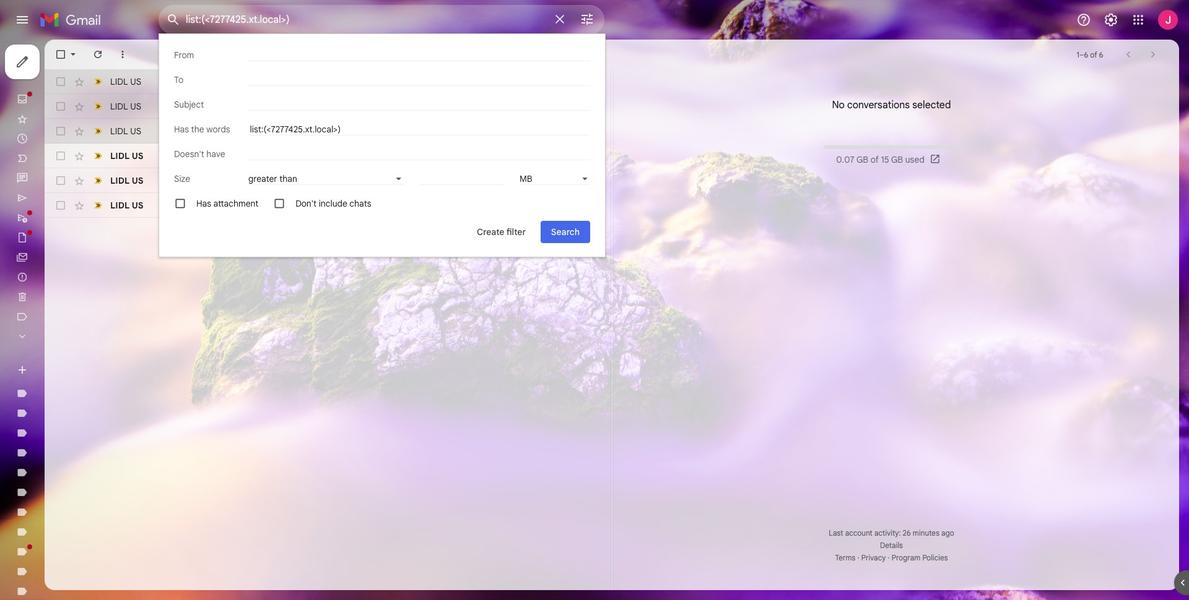 Task type: vqa. For each thing, say whether or not it's contained in the screenshot.
bottommost "CALENDAR EVENT" icon
no



Task type: locate. For each thing, give the bounding box(es) containing it.
2 horizontal spatial of
[[1090, 50, 1097, 59]]

weekly down most
[[282, 175, 312, 186]]

sep left 30
[[567, 126, 580, 136]]

From text field
[[248, 49, 590, 61]]

of
[[1090, 50, 1097, 59], [335, 151, 344, 162], [871, 154, 879, 165]]

3 sep from the top
[[566, 176, 580, 185]]

1 vertical spatial has
[[196, 198, 211, 209]]

5 inbox from the top
[[237, 176, 255, 185]]

🎃 image up 💰 icon
[[396, 77, 407, 88]]

of right –
[[1090, 50, 1097, 59]]

1 horizontal spatial ·
[[888, 554, 890, 563]]

mylidl left 🤩 "icon"
[[346, 151, 374, 162]]

gb
[[857, 154, 868, 165], [891, 154, 903, 165]]

gb right 15
[[891, 154, 903, 165]]

your for 🍲 image
[[261, 175, 280, 186]]

to
[[174, 74, 183, 85]]

enclosed:
[[261, 101, 300, 112]]

1 vertical spatial offers
[[314, 175, 339, 186]]

· down 'details'
[[888, 554, 890, 563]]

2 your from the top
[[261, 175, 280, 186]]

1 your weekly offers have arrived from the top
[[261, 76, 386, 87]]

1 · from the left
[[858, 554, 859, 563]]

follow link to manage storage image
[[930, 154, 942, 166]]

1 vertical spatial your weekly offers have arrived
[[261, 175, 397, 186]]

0.07
[[836, 154, 854, 165]]

lidl us
[[110, 76, 141, 87], [110, 101, 141, 112], [110, 126, 141, 137], [110, 151, 143, 162], [110, 175, 143, 186], [110, 200, 143, 211]]

us
[[130, 76, 141, 87], [130, 101, 141, 112], [130, 126, 141, 137], [132, 151, 143, 162], [132, 175, 143, 186], [132, 200, 143, 211]]

1
[[1077, 50, 1080, 59], [588, 102, 591, 111]]

3 lidl us from the top
[[110, 126, 141, 137]]

0 vertical spatial has
[[174, 124, 189, 135]]

row
[[45, 69, 600, 94], [45, 94, 600, 119], [45, 119, 600, 144], [45, 144, 600, 168], [45, 168, 600, 193], [45, 193, 600, 218]]

sep 27
[[566, 176, 591, 185]]

Has the words text field
[[250, 123, 590, 136]]

0 vertical spatial have
[[335, 76, 354, 87]]

· right terms
[[858, 554, 859, 563]]

offers down out
[[314, 175, 339, 186]]

of left 15
[[871, 154, 879, 165]]

·
[[858, 554, 859, 563], [888, 554, 890, 563]]

selected
[[912, 99, 951, 111]]

None checkbox
[[55, 76, 67, 88], [55, 100, 67, 113], [55, 150, 67, 162], [55, 199, 67, 212], [55, 76, 67, 88], [55, 100, 67, 113], [55, 150, 67, 162], [55, 199, 67, 212]]

4 inbox from the top
[[237, 151, 255, 160]]

sep for arrived
[[566, 176, 580, 185]]

your down get
[[261, 175, 280, 186]]

👨‍🍳 image
[[407, 176, 418, 187]]

arrived left 🍂 icon
[[356, 76, 384, 87]]

4 row from the top
[[45, 144, 600, 168]]

None checkbox
[[55, 48, 67, 61], [55, 125, 67, 137], [55, 175, 67, 187], [55, 48, 67, 61], [55, 125, 67, 137], [55, 175, 67, 187]]

-
[[417, 76, 426, 87], [404, 101, 413, 112], [388, 126, 396, 137], [408, 151, 416, 162], [428, 175, 436, 186]]

settings image
[[1104, 12, 1119, 27]]

sep
[[567, 126, 580, 136], [566, 151, 580, 160], [566, 176, 580, 185]]

weekly
[[281, 76, 308, 87], [282, 175, 312, 186]]

🎃 image
[[357, 127, 367, 137], [367, 127, 377, 137]]

navigation
[[0, 40, 149, 601]]

27
[[582, 176, 591, 185]]

0 horizontal spatial the
[[191, 124, 204, 135]]

1 🎃 image from the left
[[357, 127, 367, 137]]

advanced search options image
[[575, 7, 600, 32]]

2 vertical spatial sep
[[566, 176, 580, 185]]

offers for 🍲 image
[[314, 175, 339, 186]]

main menu image
[[15, 12, 30, 27]]

0 horizontal spatial of
[[335, 151, 344, 162]]

has
[[174, 124, 189, 135], [196, 198, 211, 209]]

the right get
[[279, 151, 293, 162]]

1 inbox from the top
[[237, 77, 255, 86]]

us for your
[[132, 175, 143, 186]]

1 horizontal spatial the
[[279, 151, 293, 162]]

inbox for sep 28
[[237, 151, 255, 160]]

refresh image
[[92, 48, 104, 61]]

doesn't
[[174, 149, 204, 160]]

mylidl
[[309, 101, 334, 112], [346, 151, 374, 162]]

weekly for 🍂 icon
[[281, 76, 308, 87]]

1 lidl us from the top
[[110, 76, 141, 87]]

0 vertical spatial weekly
[[281, 76, 308, 87]]

0 vertical spatial sep
[[567, 126, 580, 136]]

1 vertical spatial sep
[[566, 151, 580, 160]]

0 vertical spatial your weekly offers have arrived
[[261, 76, 386, 87]]

5 row from the top
[[45, 168, 600, 193]]

- right the 👀 icon
[[404, 101, 413, 112]]

oct
[[574, 102, 586, 111]]

–
[[1080, 50, 1084, 59]]

have
[[335, 76, 354, 87], [206, 149, 225, 160], [341, 175, 362, 186]]

mylidl right a
[[309, 101, 334, 112]]

0 horizontal spatial has
[[174, 124, 189, 135]]

5 lidl from the top
[[110, 175, 130, 186]]

3 lidl from the top
[[110, 126, 128, 137]]

words
[[206, 124, 230, 135]]

1 lidl from the top
[[110, 76, 128, 87]]

have down words
[[206, 149, 225, 160]]

peek
[[362, 101, 381, 112]]

1 vertical spatial 1
[[588, 102, 591, 111]]

0 vertical spatial arrived
[[356, 76, 384, 87]]

1 horizontal spatial mylidl
[[346, 151, 374, 162]]

6:59 am
[[564, 77, 591, 86]]

most
[[295, 151, 316, 162]]

4 lidl from the top
[[110, 151, 130, 162]]

have for 🍲 image
[[341, 175, 362, 186]]

the inside no conversations selected main content
[[279, 151, 293, 162]]

6 lidl us from the top
[[110, 200, 143, 211]]

your weekly offers have arrived up mylidl,
[[261, 175, 397, 186]]

🎃 image up 🤩 "icon"
[[377, 127, 388, 137]]

0 horizontal spatial gb
[[857, 154, 868, 165]]

your weekly offers have arrived
[[261, 76, 386, 87], [261, 175, 397, 186]]

- for oct 1
[[404, 101, 413, 112]]

- for sep 28
[[408, 151, 416, 162]]

1 vertical spatial weekly
[[282, 175, 312, 186]]

6 inbox from the top
[[237, 201, 255, 210]]

1 inside row
[[588, 102, 591, 111]]

of inside row
[[335, 151, 344, 162]]

- right 👨‍🍳 image
[[428, 175, 436, 186]]

To text field
[[248, 74, 590, 86]]

arrived left 🍲 image
[[364, 175, 395, 186]]

prepare your pumpkins!
[[261, 126, 357, 137]]

sep left '28'
[[566, 151, 580, 160]]

30
[[582, 126, 591, 136]]

0 horizontal spatial mylidl
[[309, 101, 334, 112]]

2 🎃 image from the left
[[367, 127, 377, 137]]

4 lidl us from the top
[[110, 151, 143, 162]]

📱 image
[[397, 152, 408, 162]]

0 vertical spatial the
[[191, 124, 204, 135]]

- down the 👀 icon
[[388, 126, 396, 137]]

your
[[295, 126, 312, 137]]

of right out
[[335, 151, 344, 162]]

1 vertical spatial your
[[261, 175, 280, 186]]

lidl us for prepare your pumpkins!
[[110, 126, 141, 137]]

pumpkins!
[[314, 126, 354, 137]]

sep left 27
[[566, 176, 580, 185]]

0 vertical spatial your
[[261, 76, 279, 87]]

has down subject
[[174, 124, 189, 135]]

arrived
[[356, 76, 384, 87], [364, 175, 395, 186]]

1 gb from the left
[[857, 154, 868, 165]]

2 sep from the top
[[566, 151, 580, 160]]

lidl us for your weekly offers have arrived
[[110, 175, 143, 186]]

lidl
[[110, 76, 128, 87], [110, 101, 128, 112], [110, 126, 128, 137], [110, 151, 130, 162], [110, 175, 130, 186], [110, 200, 130, 211]]

None search field
[[159, 5, 604, 35]]

weekly for 🍲 image
[[282, 175, 312, 186]]

0 vertical spatial offers
[[310, 76, 333, 87]]

2 lidl from the top
[[110, 101, 128, 112]]

your
[[261, 76, 279, 87], [261, 175, 280, 186]]

has the words
[[174, 124, 230, 135]]

offers up enclosed: a mylidl sneak peek
[[310, 76, 333, 87]]

0 horizontal spatial 🎃 image
[[377, 127, 388, 137]]

1 vertical spatial the
[[279, 151, 293, 162]]

- for sep 30
[[388, 126, 396, 137]]

your weekly offers have arrived up enclosed: a mylidl sneak peek
[[261, 76, 386, 87]]

0 vertical spatial mylidl
[[309, 101, 334, 112]]

last account activity: 26 minutes ago details terms · privacy · program policies
[[829, 529, 954, 563]]

Search mail text field
[[186, 14, 545, 26]]

the left words
[[191, 124, 204, 135]]

1 horizontal spatial 🎃 image
[[396, 77, 407, 88]]

have up james
[[341, 175, 362, 186]]

1 horizontal spatial gb
[[891, 154, 903, 165]]

1 vertical spatial arrived
[[364, 175, 395, 186]]

2 inbox from the top
[[237, 102, 255, 111]]

2 vertical spatial have
[[341, 175, 362, 186]]

weekly up a
[[281, 76, 308, 87]]

2 your weekly offers have arrived from the top
[[261, 175, 397, 186]]

us for get
[[132, 151, 143, 162]]

your up enclosed:
[[261, 76, 279, 87]]

has left attachment
[[196, 198, 211, 209]]

- right 🛒 image
[[408, 151, 416, 162]]

0 vertical spatial 1
[[1077, 50, 1080, 59]]

🎃 image
[[396, 77, 407, 88], [377, 127, 388, 137]]

1 horizontal spatial 6
[[1099, 50, 1103, 59]]

👀 image
[[383, 102, 394, 113]]

6
[[1084, 50, 1088, 59], [1099, 50, 1103, 59]]

has attachment
[[196, 198, 258, 209]]

the
[[191, 124, 204, 135], [279, 151, 293, 162]]

3 inbox from the top
[[237, 126, 255, 136]]

0 vertical spatial 🎃 image
[[396, 77, 407, 88]]

lidl for prepare your pumpkins!
[[110, 126, 128, 137]]

1 horizontal spatial has
[[196, 198, 211, 209]]

🛒 image
[[387, 152, 397, 162]]

terms link
[[835, 554, 856, 563]]

1 your from the top
[[261, 76, 279, 87]]

arrived for 🍲 image
[[364, 175, 395, 186]]

has for has the words
[[174, 124, 189, 135]]

1 right the oct
[[588, 102, 591, 111]]

offers for 🍂 icon
[[310, 76, 333, 87]]

2 lidl us from the top
[[110, 101, 141, 112]]

inbox for oct 1
[[237, 102, 255, 111]]

gb right 0.07
[[857, 154, 868, 165]]

privacy link
[[861, 554, 886, 563]]

inbox inside "inbox welcome to mylidl, james"
[[237, 201, 255, 210]]

🍂 image
[[386, 77, 396, 88]]

🥢 image
[[418, 176, 428, 187]]

5 lidl us from the top
[[110, 175, 143, 186]]

offers
[[310, 76, 333, 87], [314, 175, 339, 186]]

0 horizontal spatial 6
[[1084, 50, 1088, 59]]

0 horizontal spatial 1
[[588, 102, 591, 111]]

2 6 from the left
[[1099, 50, 1103, 59]]

6 right –
[[1099, 50, 1103, 59]]

0 horizontal spatial ·
[[858, 554, 859, 563]]

inbox
[[237, 77, 255, 86], [237, 102, 255, 111], [237, 126, 255, 136], [237, 151, 255, 160], [237, 176, 255, 185], [237, 201, 255, 210]]

program policies link
[[892, 554, 948, 563]]

have up sneak
[[335, 76, 354, 87]]

6 down 'support' image
[[1084, 50, 1088, 59]]

1 down 'support' image
[[1077, 50, 1080, 59]]

lidl us for enclosed: a mylidl sneak peek
[[110, 101, 141, 112]]



Task type: describe. For each thing, give the bounding box(es) containing it.
the for get
[[279, 151, 293, 162]]

3 row from the top
[[45, 119, 600, 144]]

6 row from the top
[[45, 193, 600, 218]]

ago
[[941, 529, 954, 538]]

inbox for sep 27
[[237, 176, 255, 185]]

program
[[892, 554, 921, 563]]

your weekly offers have arrived for 🍂 icon
[[261, 76, 386, 87]]

subject
[[174, 99, 204, 110]]

28
[[582, 151, 591, 160]]

conversations
[[847, 99, 910, 111]]

15
[[881, 154, 889, 165]]

no conversations selected main content
[[45, 40, 1179, 591]]

out
[[319, 151, 333, 162]]

sep for of
[[566, 151, 580, 160]]

attachment
[[213, 198, 258, 209]]

inbox welcome to mylidl, james
[[237, 200, 375, 211]]

🍝 image
[[407, 77, 417, 88]]

welcome
[[261, 200, 300, 211]]

1 vertical spatial mylidl
[[346, 151, 374, 162]]

2 gb from the left
[[891, 154, 903, 165]]

get
[[261, 151, 277, 162]]

sneak
[[337, 101, 360, 112]]

🤩 image
[[376, 152, 387, 162]]

lidl us for get the most out of mylidl
[[110, 151, 143, 162]]

more image
[[116, 48, 129, 61]]

us for prepare
[[130, 126, 141, 137]]

details link
[[880, 541, 903, 551]]

Size value text field
[[419, 173, 505, 185]]

sep 28
[[566, 151, 591, 160]]

policies
[[922, 554, 948, 563]]

26
[[903, 529, 911, 538]]

2 row from the top
[[45, 94, 600, 119]]

mylidl,
[[313, 200, 344, 211]]

oct 1
[[574, 102, 591, 111]]

from
[[174, 50, 194, 61]]

have for 🍂 icon
[[335, 76, 354, 87]]

doesn't have
[[174, 149, 225, 160]]

has for has attachment
[[196, 198, 211, 209]]

support image
[[1076, 12, 1091, 27]]

1 6 from the left
[[1084, 50, 1088, 59]]

last
[[829, 529, 843, 538]]

terms
[[835, 554, 856, 563]]

details
[[880, 541, 903, 551]]

💰 image
[[394, 102, 404, 113]]

james
[[345, 200, 373, 211]]

1 – 6 of 6
[[1077, 50, 1103, 59]]

us for enclosed:
[[130, 101, 141, 112]]

Subject text field
[[248, 98, 590, 111]]

2 · from the left
[[888, 554, 890, 563]]

the for has
[[191, 124, 204, 135]]

clear search image
[[548, 7, 572, 32]]

no conversations selected
[[832, 99, 951, 111]]

6 lidl from the top
[[110, 200, 130, 211]]

- up subject text field
[[417, 76, 426, 87]]

privacy
[[861, 554, 886, 563]]

your weekly offers have arrived for 🍲 image
[[261, 175, 397, 186]]

1 vertical spatial 🎃 image
[[377, 127, 388, 137]]

size
[[174, 173, 190, 185]]

0.07 gb of 15 gb used
[[836, 154, 925, 165]]

your for 🍂 icon
[[261, 76, 279, 87]]

1 horizontal spatial 1
[[1077, 50, 1080, 59]]

get the most out of mylidl
[[261, 151, 376, 162]]

to
[[302, 200, 311, 211]]

1 vertical spatial have
[[206, 149, 225, 160]]

search mail image
[[162, 9, 185, 31]]

a
[[302, 101, 307, 112]]

🍲 image
[[397, 176, 407, 187]]

enclosed: a mylidl sneak peek
[[261, 101, 383, 112]]

lidl for your weekly offers have arrived
[[110, 175, 130, 186]]

Doesn't have text field
[[248, 148, 590, 160]]

prepare
[[261, 126, 292, 137]]

lidl for get the most out of mylidl
[[110, 151, 130, 162]]

1 sep from the top
[[567, 126, 580, 136]]

minutes
[[913, 529, 940, 538]]

1 horizontal spatial of
[[871, 154, 879, 165]]

activity:
[[875, 529, 901, 538]]

gmail image
[[40, 7, 107, 32]]

lidl for enclosed: a mylidl sneak peek
[[110, 101, 128, 112]]

- for sep 27
[[428, 175, 436, 186]]

no
[[832, 99, 845, 111]]

account
[[845, 529, 873, 538]]

used
[[905, 154, 925, 165]]

inbox for sep 30
[[237, 126, 255, 136]]

1 row from the top
[[45, 69, 600, 94]]

sep 30
[[567, 126, 591, 136]]

arrived for 🍂 icon
[[356, 76, 384, 87]]



